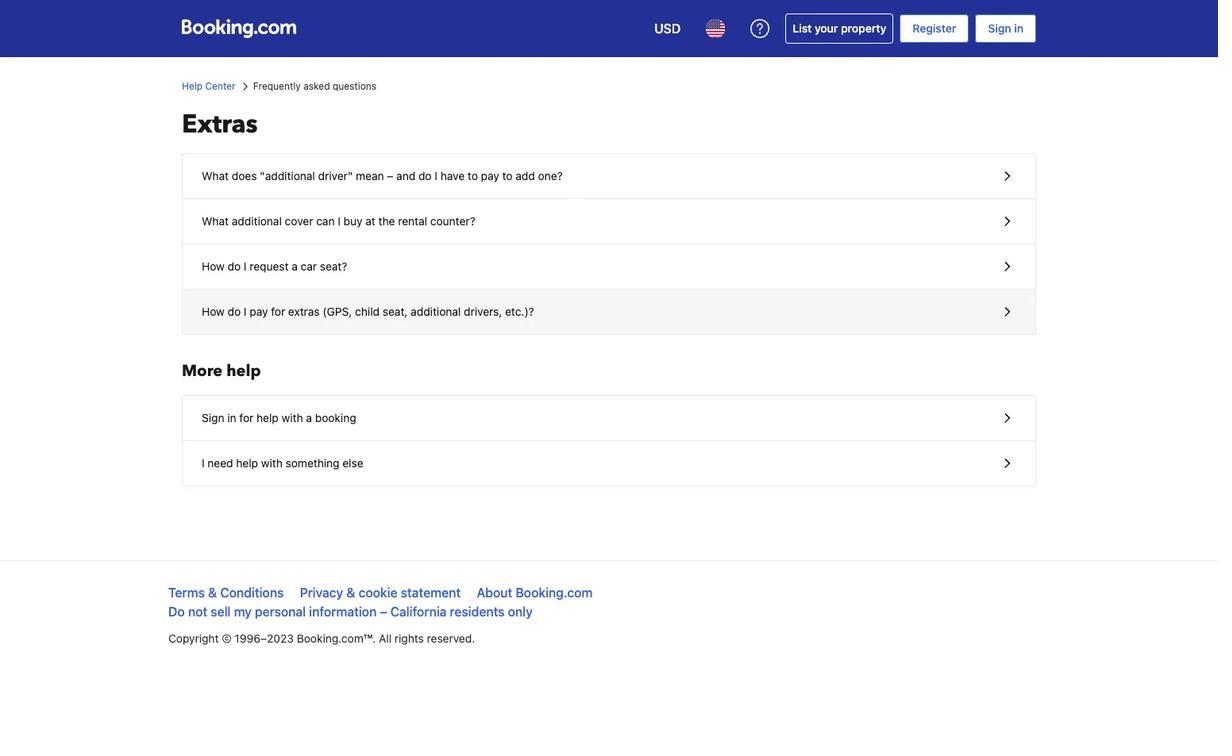Task type: describe. For each thing, give the bounding box(es) containing it.
about booking.com link
[[477, 586, 593, 600]]

sign in for help with a booking
[[202, 411, 356, 425]]

center
[[205, 80, 236, 92]]

residents
[[450, 605, 505, 619]]

sign in for help with a booking button
[[183, 396, 1036, 442]]

how for how do i request a car seat?
[[202, 260, 225, 273]]

statement
[[401, 586, 461, 600]]

usd
[[654, 21, 681, 36]]

and
[[396, 169, 415, 183]]

help center button
[[182, 79, 236, 94]]

driver"
[[318, 169, 353, 183]]

about booking.com do not sell my personal information – california residents only
[[168, 586, 593, 619]]

have
[[441, 169, 465, 183]]

does
[[232, 169, 257, 183]]

frequently
[[253, 80, 301, 92]]

personal
[[255, 605, 306, 619]]

sign for sign in for help with a booking
[[202, 411, 224, 425]]

terms
[[168, 586, 205, 600]]

frequently asked questions
[[253, 80, 376, 92]]

list your property link
[[786, 14, 894, 44]]

additional inside button
[[411, 305, 461, 318]]

what additional cover can i buy at the rental counter? button
[[183, 199, 1036, 245]]

how do i request a car seat?
[[202, 260, 347, 273]]

how do i request a car seat? button
[[183, 245, 1036, 290]]

child
[[355, 305, 380, 318]]

1 to from the left
[[468, 169, 478, 183]]

additional inside button
[[232, 214, 282, 228]]

about
[[477, 586, 512, 600]]

rights
[[395, 632, 424, 646]]

buy
[[344, 214, 363, 228]]

the
[[379, 214, 395, 228]]

what additional cover can i buy at the rental counter?
[[202, 214, 476, 228]]

something
[[286, 457, 340, 470]]

drivers,
[[464, 305, 502, 318]]

"additional
[[260, 169, 315, 183]]

& for privacy
[[346, 586, 355, 600]]

0 horizontal spatial for
[[239, 411, 254, 425]]

sign for sign in
[[988, 21, 1011, 35]]

list
[[793, 21, 812, 35]]

1996–2023
[[235, 632, 294, 646]]

& for terms
[[208, 586, 217, 600]]

what for what additional cover can i buy at the rental counter?
[[202, 214, 229, 228]]

©
[[222, 632, 232, 646]]

can
[[316, 214, 335, 228]]

privacy & cookie statement link
[[300, 586, 461, 600]]

help center
[[182, 80, 236, 92]]

a inside "how do i request a car seat?" button
[[292, 260, 298, 273]]

terms & conditions link
[[168, 586, 284, 600]]

i need help with something else
[[202, 457, 363, 470]]

booking.com™.
[[297, 632, 376, 646]]

1 horizontal spatial pay
[[481, 169, 499, 183]]

information
[[309, 605, 377, 619]]

mean
[[356, 169, 384, 183]]

seat,
[[383, 305, 408, 318]]

car
[[301, 260, 317, 273]]

request
[[250, 260, 289, 273]]

extras
[[288, 305, 320, 318]]

with inside i need help with something else button
[[261, 457, 283, 470]]

copyright © 1996–2023 booking.com™. all rights reserved.
[[168, 632, 475, 646]]

how for how do i pay for extras (gps, child seat, additional drivers, etc.)?
[[202, 305, 225, 318]]

privacy & cookie statement
[[300, 586, 461, 600]]

cover
[[285, 214, 313, 228]]

register link
[[900, 14, 969, 43]]

do not sell my personal information – california residents only link
[[168, 605, 533, 619]]

i left have
[[435, 169, 437, 183]]

how do i pay for extras (gps, child seat, additional drivers, etc.)?
[[202, 305, 534, 318]]

do for how do i request a car seat?
[[228, 260, 241, 273]]

more help
[[182, 361, 261, 382]]

rental
[[398, 214, 427, 228]]

i left need
[[202, 457, 205, 470]]

help
[[182, 80, 203, 92]]



Task type: locate. For each thing, give the bounding box(es) containing it.
what for what does "additional driver" mean – and do i have to pay to add one?
[[202, 169, 229, 183]]

to left add
[[502, 169, 513, 183]]

0 horizontal spatial in
[[227, 411, 236, 425]]

–
[[387, 169, 393, 183], [380, 605, 387, 619]]

in for sign in
[[1014, 21, 1024, 35]]

pay
[[481, 169, 499, 183], [250, 305, 268, 318]]

etc.)?
[[505, 305, 534, 318]]

1 horizontal spatial a
[[306, 411, 312, 425]]

1 how from the top
[[202, 260, 225, 273]]

a left car
[[292, 260, 298, 273]]

1 vertical spatial pay
[[250, 305, 268, 318]]

with
[[282, 411, 303, 425], [261, 457, 283, 470]]

in inside button
[[227, 411, 236, 425]]

0 vertical spatial pay
[[481, 169, 499, 183]]

one?
[[538, 169, 563, 183]]

i right can
[[338, 214, 341, 228]]

1 vertical spatial in
[[227, 411, 236, 425]]

1 & from the left
[[208, 586, 217, 600]]

copyright
[[168, 632, 219, 646]]

do left request
[[228, 260, 241, 273]]

0 horizontal spatial pay
[[250, 305, 268, 318]]

in
[[1014, 21, 1024, 35], [227, 411, 236, 425]]

2 what from the top
[[202, 214, 229, 228]]

to
[[468, 169, 478, 183], [502, 169, 513, 183]]

1 vertical spatial for
[[239, 411, 254, 425]]

do inside how do i pay for extras (gps, child seat, additional drivers, etc.)? button
[[228, 305, 241, 318]]

1 horizontal spatial sign
[[988, 21, 1011, 35]]

sign
[[988, 21, 1011, 35], [202, 411, 224, 425]]

sign inside sign in "link"
[[988, 21, 1011, 35]]

how inside how do i pay for extras (gps, child seat, additional drivers, etc.)? button
[[202, 305, 225, 318]]

booking.com
[[516, 586, 593, 600]]

i down how do i request a car seat?
[[244, 305, 247, 318]]

booking.com online hotel reservations image
[[182, 19, 296, 38]]

how up more help
[[202, 305, 225, 318]]

0 vertical spatial what
[[202, 169, 229, 183]]

extras
[[182, 107, 258, 142]]

0 vertical spatial sign
[[988, 21, 1011, 35]]

0 vertical spatial a
[[292, 260, 298, 273]]

2 & from the left
[[346, 586, 355, 600]]

register
[[913, 21, 956, 35]]

0 horizontal spatial a
[[292, 260, 298, 273]]

sign in link
[[975, 14, 1036, 43]]

sell
[[211, 605, 231, 619]]

do for how do i pay for extras (gps, child seat, additional drivers, etc.)?
[[228, 305, 241, 318]]

1 horizontal spatial to
[[502, 169, 513, 183]]

help inside button
[[257, 411, 279, 425]]

in for sign in for help with a booking
[[227, 411, 236, 425]]

– down privacy & cookie statement
[[380, 605, 387, 619]]

1 vertical spatial help
[[257, 411, 279, 425]]

1 vertical spatial what
[[202, 214, 229, 228]]

pay left extras
[[250, 305, 268, 318]]

for
[[271, 305, 285, 318], [239, 411, 254, 425]]

additional right seat,
[[411, 305, 461, 318]]

0 vertical spatial do
[[418, 169, 432, 183]]

1 vertical spatial additional
[[411, 305, 461, 318]]

– inside button
[[387, 169, 393, 183]]

do right and
[[418, 169, 432, 183]]

& up sell
[[208, 586, 217, 600]]

1 vertical spatial how
[[202, 305, 225, 318]]

do
[[418, 169, 432, 183], [228, 260, 241, 273], [228, 305, 241, 318]]

with left booking
[[282, 411, 303, 425]]

sign in
[[988, 21, 1024, 35]]

do down how do i request a car seat?
[[228, 305, 241, 318]]

0 vertical spatial with
[[282, 411, 303, 425]]

with inside "sign in for help with a booking" link
[[282, 411, 303, 425]]

1 horizontal spatial for
[[271, 305, 285, 318]]

0 vertical spatial how
[[202, 260, 225, 273]]

2 how from the top
[[202, 305, 225, 318]]

terms & conditions
[[168, 586, 284, 600]]

california
[[390, 605, 447, 619]]

i
[[435, 169, 437, 183], [338, 214, 341, 228], [244, 260, 247, 273], [244, 305, 247, 318], [202, 457, 205, 470]]

asked
[[304, 80, 330, 92]]

what left does
[[202, 169, 229, 183]]

a
[[292, 260, 298, 273], [306, 411, 312, 425]]

need
[[208, 457, 233, 470]]

2 vertical spatial help
[[236, 457, 258, 470]]

reserved.
[[427, 632, 475, 646]]

(gps,
[[323, 305, 352, 318]]

sign inside "sign in for help with a booking" link
[[202, 411, 224, 425]]

0 horizontal spatial sign
[[202, 411, 224, 425]]

– left and
[[387, 169, 393, 183]]

1 vertical spatial –
[[380, 605, 387, 619]]

all
[[379, 632, 392, 646]]

help right need
[[236, 457, 258, 470]]

help right the more
[[226, 361, 261, 382]]

list your property
[[793, 21, 886, 35]]

1 horizontal spatial &
[[346, 586, 355, 600]]

what inside what does "additional driver" mean – and do i have to pay to add one? button
[[202, 169, 229, 183]]

what does "additional driver" mean – and do i have to pay to add one?
[[202, 169, 563, 183]]

&
[[208, 586, 217, 600], [346, 586, 355, 600]]

0 vertical spatial help
[[226, 361, 261, 382]]

& up 'do not sell my personal information – california residents only' 'link'
[[346, 586, 355, 600]]

with left something
[[261, 457, 283, 470]]

how left request
[[202, 260, 225, 273]]

1 vertical spatial do
[[228, 260, 241, 273]]

counter?
[[430, 214, 476, 228]]

help inside button
[[236, 457, 258, 470]]

not
[[188, 605, 207, 619]]

only
[[508, 605, 533, 619]]

privacy
[[300, 586, 343, 600]]

seat?
[[320, 260, 347, 273]]

0 horizontal spatial to
[[468, 169, 478, 183]]

do inside what does "additional driver" mean – and do i have to pay to add one? button
[[418, 169, 432, 183]]

your
[[815, 21, 838, 35]]

1 vertical spatial a
[[306, 411, 312, 425]]

a left booking
[[306, 411, 312, 425]]

conditions
[[220, 586, 284, 600]]

do
[[168, 605, 185, 619]]

– inside the about booking.com do not sell my personal information – california residents only
[[380, 605, 387, 619]]

how
[[202, 260, 225, 273], [202, 305, 225, 318]]

pay left add
[[481, 169, 499, 183]]

what
[[202, 169, 229, 183], [202, 214, 229, 228]]

help
[[226, 361, 261, 382], [257, 411, 279, 425], [236, 457, 258, 470]]

cookie
[[359, 586, 398, 600]]

1 horizontal spatial additional
[[411, 305, 461, 318]]

for down more help
[[239, 411, 254, 425]]

booking
[[315, 411, 356, 425]]

what does "additional driver" mean – and do i have to pay to add one? button
[[183, 154, 1036, 199]]

1 horizontal spatial in
[[1014, 21, 1024, 35]]

0 vertical spatial in
[[1014, 21, 1024, 35]]

property
[[841, 21, 886, 35]]

sign right register
[[988, 21, 1011, 35]]

questions
[[333, 80, 376, 92]]

2 vertical spatial do
[[228, 305, 241, 318]]

0 horizontal spatial additional
[[232, 214, 282, 228]]

2 to from the left
[[502, 169, 513, 183]]

my
[[234, 605, 252, 619]]

more
[[182, 361, 223, 382]]

add
[[516, 169, 535, 183]]

1 vertical spatial with
[[261, 457, 283, 470]]

how do i pay for extras (gps, child seat, additional drivers, etc.)? button
[[183, 290, 1036, 334]]

sign up need
[[202, 411, 224, 425]]

sign in for help with a booking link
[[183, 396, 1036, 441]]

additional
[[232, 214, 282, 228], [411, 305, 461, 318]]

in inside "link"
[[1014, 21, 1024, 35]]

0 horizontal spatial &
[[208, 586, 217, 600]]

to right have
[[468, 169, 478, 183]]

a inside "sign in for help with a booking" link
[[306, 411, 312, 425]]

what inside what additional cover can i buy at the rental counter? button
[[202, 214, 229, 228]]

do inside "how do i request a car seat?" button
[[228, 260, 241, 273]]

what up how do i request a car seat?
[[202, 214, 229, 228]]

0 vertical spatial –
[[387, 169, 393, 183]]

1 what from the top
[[202, 169, 229, 183]]

0 vertical spatial additional
[[232, 214, 282, 228]]

for left extras
[[271, 305, 285, 318]]

additional left cover
[[232, 214, 282, 228]]

i left request
[[244, 260, 247, 273]]

at
[[366, 214, 376, 228]]

0 vertical spatial for
[[271, 305, 285, 318]]

how inside "how do i request a car seat?" button
[[202, 260, 225, 273]]

1 vertical spatial sign
[[202, 411, 224, 425]]

help up i need help with something else
[[257, 411, 279, 425]]

else
[[343, 457, 363, 470]]

usd button
[[645, 10, 690, 48]]

i need help with something else button
[[183, 442, 1036, 486]]



Task type: vqa. For each thing, say whether or not it's contained in the screenshot.
1st & from left
yes



